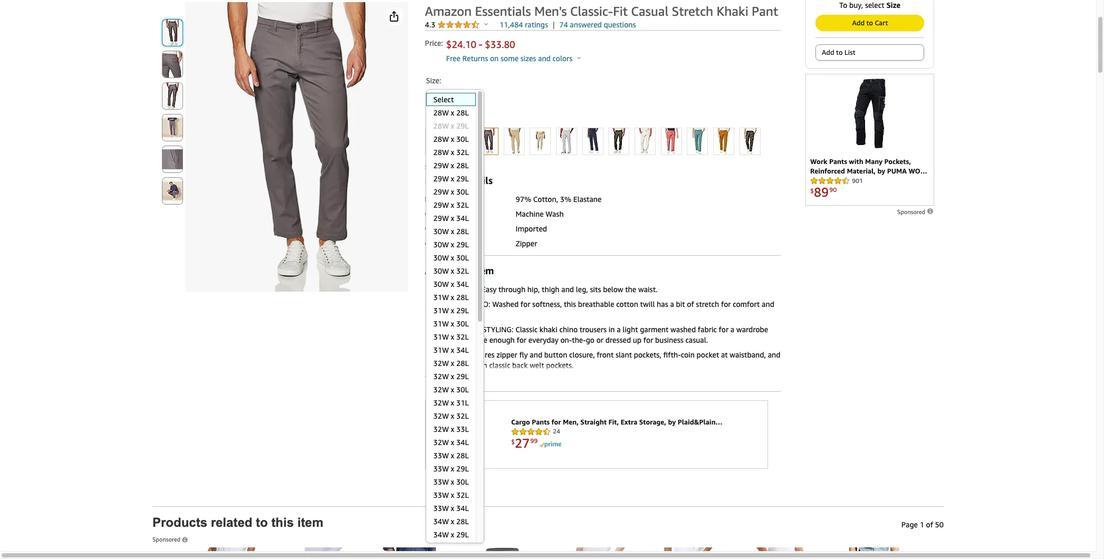 Task type: locate. For each thing, give the bounding box(es) containing it.
x down 30w x 30l link
[[451, 266, 454, 275]]

0 vertical spatial to
[[866, 18, 873, 27]]

coin
[[681, 350, 695, 359]]

32w down button-
[[433, 372, 449, 381]]

30l up "33w x 32l" link
[[456, 477, 469, 486]]

1 vertical spatial this
[[564, 300, 576, 309]]

sponsored for the middle sponsored link
[[429, 473, 459, 480]]

34 x from the top
[[451, 543, 454, 552]]

2 vertical spatial this
[[271, 515, 294, 530]]

1 vertical spatial 34w
[[433, 530, 449, 539]]

fifth-
[[663, 350, 681, 359]]

1 vertical spatial add
[[822, 48, 834, 56]]

this up fit space mens golf pants 29''/30''/32''/34'' all day khakis wrinkle-resistant slim-fit stretch business casual chino trousers (36w x 32l, black) image
[[271, 515, 294, 530]]

x down 31w x 28l link
[[451, 306, 454, 315]]

34l down 29w x 32l link
[[456, 214, 469, 223]]

4 32w from the top
[[433, 398, 449, 407]]

2 30w from the top
[[433, 240, 449, 249]]

little donkey andy men's golf pants stretch quick dry lightweight straight leg business casual work pants grey 2xl image
[[461, 548, 545, 559]]

list box
[[425, 93, 476, 559]]

x down 30w x 34l link at the left
[[451, 293, 454, 302]]

33 x from the top
[[451, 530, 454, 539]]

this
[[455, 265, 471, 276], [564, 300, 576, 309], [271, 515, 294, 530]]

1 vertical spatial to
[[836, 48, 843, 56]]

imported
[[516, 224, 547, 233]]

care instructions
[[425, 209, 484, 218]]

30w x 34l link
[[426, 277, 476, 291]]

1 vertical spatial type
[[453, 239, 470, 248]]

0 horizontal spatial item
[[297, 515, 323, 530]]

0 horizontal spatial to
[[256, 515, 268, 530]]

1 28w from the top
[[433, 108, 449, 117]]

sponsored for the right sponsored link
[[897, 208, 927, 215]]

a left the wardrobe
[[731, 325, 734, 334]]

31w down staple.
[[433, 346, 449, 354]]

versatile
[[458, 336, 487, 344]]

1 horizontal spatial through
[[498, 285, 526, 294]]

size left chart
[[425, 163, 436, 171]]

1 vertical spatial item
[[297, 515, 323, 530]]

29l
[[456, 121, 469, 130], [456, 174, 469, 183], [456, 240, 469, 249], [456, 306, 469, 315], [456, 372, 469, 381], [456, 464, 469, 473], [456, 530, 469, 539]]

x down the 28w x 29l "link"
[[451, 135, 454, 143]]

washed
[[671, 325, 696, 334]]

1 34w from the top
[[433, 517, 449, 526]]

29w x 29l link
[[426, 172, 476, 185]]

x down 32w x 33l link
[[451, 438, 454, 447]]

details
[[463, 175, 493, 186]]

31w down 31w x 29l link
[[433, 319, 449, 328]]

cotton
[[434, 300, 464, 309]]

of right bit
[[687, 300, 694, 309]]

stone image
[[635, 128, 655, 155]]

x down 31w x 30l link
[[451, 332, 454, 341]]

24 x from the top
[[451, 411, 454, 420]]

74 answered questions link
[[559, 20, 636, 30]]

29 x from the top
[[451, 477, 454, 486]]

4 33w from the top
[[433, 491, 449, 500]]

32w x 30l link
[[426, 383, 476, 396]]

1 horizontal spatial leave feedback on sponsored ad element
[[897, 208, 934, 215]]

1 vertical spatial size
[[425, 163, 436, 171]]

x down select link
[[451, 108, 454, 117]]

2 28l from the top
[[456, 161, 469, 170]]

2 34w from the top
[[433, 530, 449, 539]]

1 horizontal spatial sponsored
[[429, 473, 459, 480]]

34w down 34w x 29l link
[[433, 543, 449, 552]]

sponsored
[[897, 208, 927, 215], [429, 473, 459, 480], [152, 536, 182, 543]]

type
[[448, 195, 465, 204], [453, 239, 470, 248]]

select inside select 28w x 28l 28w x 29l 28w x 30l 28w x 32l 29w x 28l 29w x 29l 29w x 30l 29w x 32l 29w x 34l 30w x 28l 30w x 29l 30w x 30l 30w x 32l 30w x 34l 31w x 28l 31w x 29l 31w x 30l 31w x 32l 31w x 34l 32w x 28l 32w x 29l 32w x 30l 32w x 31l 32w x 32l 32w x 33l 32w x 34l 33w x 28l 33w x 29l 33w x 30l 33w x 32l 33w x 34l 34w x 28l 34w x 29l 34w x 30l
[[433, 95, 454, 104]]

through down features on the left bottom of the page
[[460, 361, 487, 370]]

1 vertical spatial sponsored
[[429, 473, 459, 480]]

33w down 32w x 34l link
[[433, 451, 449, 460]]

30l up 31w x 32l link
[[456, 319, 469, 328]]

6 x from the top
[[451, 174, 454, 183]]

add to list
[[822, 48, 855, 56]]

button-
[[434, 361, 460, 370]]

2 33w from the top
[[433, 464, 449, 473]]

elastane
[[573, 195, 602, 204]]

classic-
[[570, 4, 613, 18]]

to for list
[[836, 48, 843, 56]]

olive geo camo image
[[740, 128, 760, 155]]

to
[[839, 1, 847, 9]]

2 horizontal spatial a
[[731, 325, 734, 334]]

2 x from the top
[[451, 121, 454, 130]]

28w x 29l link
[[426, 119, 476, 132]]

for down classic
[[517, 336, 526, 344]]

32w x 29l link
[[426, 370, 476, 383]]

21 x from the top
[[451, 372, 454, 381]]

and inside cotton chino: washed for softness, this breathable cotton twill has a bit of stretch for comfort and flexibility.
[[762, 300, 774, 309]]

28w x 28l link
[[426, 106, 476, 119]]

x down 32w x 29l link
[[451, 385, 454, 394]]

buy,
[[849, 1, 863, 9]]

type down 30w x 28l link
[[453, 239, 470, 248]]

33w
[[433, 451, 449, 460], [433, 464, 449, 473], [433, 477, 449, 486], [433, 491, 449, 500], [433, 504, 449, 513]]

4 34l from the top
[[456, 438, 469, 447]]

features
[[466, 350, 495, 359]]

size chart
[[425, 163, 456, 171]]

0 vertical spatial size
[[886, 1, 901, 9]]

31w down 30w x 34l link at the left
[[433, 293, 449, 302]]

a
[[670, 300, 674, 309], [617, 325, 621, 334], [731, 325, 734, 334]]

pocket
[[697, 350, 719, 359]]

x down 28w x 28l link at the left of page
[[451, 121, 454, 130]]

comfort
[[733, 300, 760, 309]]

32 x from the top
[[451, 517, 454, 526]]

add down buy,
[[852, 18, 865, 27]]

3 29w from the top
[[433, 187, 449, 196]]

32w up 32w x 29l link
[[433, 359, 449, 368]]

type up the care instructions
[[448, 195, 465, 204]]

sponsored for sponsored link to the left
[[152, 536, 182, 543]]

31w up 31w x 34l link
[[433, 332, 449, 341]]

x up 32w x 29l link
[[451, 359, 454, 368]]

details:
[[434, 350, 464, 359]]

x up 32w x 33l link
[[451, 411, 454, 420]]

2 29l from the top
[[456, 174, 469, 183]]

1 horizontal spatial sponsored link
[[429, 472, 466, 482]]

-
[[479, 37, 483, 51]]

x up 34w x 29l link
[[451, 517, 454, 526]]

2 34l from the top
[[456, 280, 469, 289]]

50
[[935, 520, 944, 529]]

page
[[901, 520, 918, 529]]

7 29l from the top
[[456, 530, 469, 539]]

13 x from the top
[[451, 266, 454, 275]]

x down 29w x 32l link
[[451, 214, 454, 223]]

type for fabric type
[[448, 195, 465, 204]]

x up 33w x 30l link
[[451, 464, 454, 473]]

32w up 32w x 34l link
[[433, 425, 449, 434]]

2 vertical spatial sponsored
[[152, 536, 182, 543]]

khaki
[[434, 325, 456, 334]]

28w down 28w x 28l link at the left of page
[[433, 121, 449, 130]]

0 vertical spatial item
[[474, 265, 494, 276]]

list
[[844, 48, 855, 56]]

x down 34w x 29l link
[[451, 543, 454, 552]]

33w up 33w x 30l link
[[433, 464, 449, 473]]

0 horizontal spatial through
[[460, 361, 487, 370]]

1 vertical spatial leave feedback on sponsored ad element
[[429, 473, 466, 480]]

16 x from the top
[[451, 306, 454, 315]]

2 vertical spatial sponsored link
[[152, 530, 188, 544]]

30l up about this item
[[456, 253, 469, 262]]

x up 29w x 34l link
[[451, 200, 454, 209]]

30w up 30w x 30l link
[[433, 240, 449, 249]]

31 x from the top
[[451, 504, 454, 513]]

1 horizontal spatial a
[[670, 300, 674, 309]]

in
[[609, 325, 615, 334]]

31w
[[433, 293, 449, 302], [433, 306, 449, 315], [433, 319, 449, 328], [433, 332, 449, 341], [433, 346, 449, 354]]

None submit
[[162, 20, 183, 46], [162, 51, 183, 78], [162, 83, 183, 109], [162, 114, 183, 141], [162, 146, 183, 172], [162, 178, 183, 204], [162, 20, 183, 46], [162, 51, 183, 78], [162, 83, 183, 109], [162, 114, 183, 141], [162, 146, 183, 172], [162, 178, 183, 204]]

bit
[[676, 300, 685, 309]]

4 30w from the top
[[433, 266, 449, 275]]

30w down 30w x 30l link
[[433, 266, 449, 275]]

summit force men's golf pants stretch dress slim fit bussiness casual waterproof work tapered pants zipper pockets black 30 image
[[182, 548, 266, 559]]

17 x from the top
[[451, 319, 454, 328]]

to left cart
[[866, 18, 873, 27]]

28w down select option
[[433, 108, 449, 117]]

size
[[886, 1, 901, 9], [425, 163, 436, 171]]

related
[[211, 515, 252, 530]]

31w x 34l link
[[426, 343, 476, 357]]

to
[[866, 18, 873, 27], [836, 48, 843, 56], [256, 515, 268, 530]]

x left 31l
[[451, 398, 454, 407]]

this down 30w x 30l link
[[455, 265, 471, 276]]

0 vertical spatial of
[[687, 300, 694, 309]]

1 horizontal spatial item
[[474, 265, 494, 276]]

2 vertical spatial to
[[256, 515, 268, 530]]

x down the 30w x 32l link
[[451, 280, 454, 289]]

cotton chino: washed for softness, this breathable cotton twill has a bit of stretch for comfort and flexibility.
[[434, 300, 774, 319]]

14 x from the top
[[451, 280, 454, 289]]

this down leg,
[[564, 300, 576, 309]]

33w x 30l link
[[426, 475, 476, 488]]

add left list
[[822, 48, 834, 56]]

3 30l from the top
[[456, 253, 469, 262]]

x down 32w x 34l link
[[451, 451, 454, 460]]

30w down 'about'
[[433, 280, 449, 289]]

x up the 30w x 32l link
[[451, 253, 454, 262]]

30w
[[433, 227, 449, 236], [433, 240, 449, 249], [433, 253, 449, 262], [433, 266, 449, 275], [433, 280, 449, 289]]

and left leg,
[[561, 285, 574, 294]]

2 30l from the top
[[456, 187, 469, 196]]

2 horizontal spatial sponsored
[[897, 208, 927, 215]]

x down 33w x 30l link
[[451, 491, 454, 500]]

dark khaki brown image
[[504, 128, 524, 155]]

32w up 32w x 33l link
[[433, 411, 449, 420]]

7 28l from the top
[[456, 517, 469, 526]]

for right the stretch
[[721, 300, 731, 309]]

pockets.
[[546, 361, 574, 370]]

4 32l from the top
[[456, 332, 469, 341]]

0 vertical spatial sponsored link
[[897, 208, 934, 215]]

x up "33w x 32l" link
[[451, 477, 454, 486]]

leave feedback on sponsored ad element
[[897, 208, 934, 215], [429, 473, 466, 480]]

30l down the 28w x 29l "link"
[[456, 135, 469, 143]]

32w up 32w x 32l link
[[433, 398, 449, 407]]

2 horizontal spatial this
[[564, 300, 576, 309]]

7 x from the top
[[451, 187, 454, 196]]

28w up size chart button
[[433, 148, 449, 157]]

2 32w from the top
[[433, 372, 449, 381]]

31w x 28l link
[[426, 291, 476, 304]]

x left 33l
[[451, 425, 454, 434]]

mens drawstring linen pants relaxed fit elastic waist casual pants lightweight yoga beach trousers khaki image
[[832, 548, 916, 559]]

1 horizontal spatial to
[[836, 48, 843, 56]]

32w down 32w x 33l link
[[433, 438, 449, 447]]

18 x from the top
[[451, 332, 454, 341]]

1 vertical spatial through
[[460, 361, 487, 370]]

1 x from the top
[[451, 108, 454, 117]]

0 vertical spatial 34w
[[433, 517, 449, 526]]

leg,
[[576, 285, 588, 294]]

0 vertical spatial sponsored
[[897, 208, 927, 215]]

0 horizontal spatial sponsored
[[152, 536, 182, 543]]

x up the 34w x 30l link
[[451, 530, 454, 539]]

to left list
[[836, 48, 843, 56]]

3 28l from the top
[[456, 227, 469, 236]]

khaki brown image
[[530, 128, 550, 155]]

30l down the product details
[[456, 187, 469, 196]]

casual.
[[685, 336, 708, 344]]

0 vertical spatial type
[[448, 195, 465, 204]]

list
[[174, 548, 923, 559]]

origin
[[425, 224, 447, 233]]

libin men's cargo pants 32" relaxed fit work hiking travel pants stretch casual lounge outdoor trousers with pockets brown, 33w x 32l image
[[739, 548, 823, 559]]

x down staple.
[[451, 346, 454, 354]]

34l down versatile
[[456, 346, 469, 354]]

enough
[[489, 336, 515, 344]]

3 34w from the top
[[433, 543, 449, 552]]

34w up 34w x 29l link
[[433, 517, 449, 526]]

1 horizontal spatial of
[[926, 520, 933, 529]]

dark grey image
[[478, 128, 498, 155]]

of inside cotton chino: washed for softness, this breathable cotton twill has a bit of stretch for comfort and flexibility.
[[687, 300, 694, 309]]

x
[[451, 108, 454, 117], [451, 121, 454, 130], [451, 135, 454, 143], [451, 148, 454, 157], [451, 161, 454, 170], [451, 174, 454, 183], [451, 187, 454, 196], [451, 200, 454, 209], [451, 214, 454, 223], [451, 227, 454, 236], [451, 240, 454, 249], [451, 253, 454, 262], [451, 266, 454, 275], [451, 280, 454, 289], [451, 293, 454, 302], [451, 306, 454, 315], [451, 319, 454, 328], [451, 332, 454, 341], [451, 346, 454, 354], [451, 359, 454, 368], [451, 372, 454, 381], [451, 385, 454, 394], [451, 398, 454, 407], [451, 411, 454, 420], [451, 425, 454, 434], [451, 438, 454, 447], [451, 451, 454, 460], [451, 464, 454, 473], [451, 477, 454, 486], [451, 491, 454, 500], [451, 504, 454, 513], [451, 517, 454, 526], [451, 530, 454, 539], [451, 543, 454, 552]]

x down the product details
[[451, 187, 454, 196]]

4 28l from the top
[[456, 293, 469, 302]]

Add to Cart submit
[[816, 15, 924, 31]]

27 x from the top
[[451, 451, 454, 460]]

10 x from the top
[[451, 227, 454, 236]]

a left bit
[[670, 300, 674, 309]]

29w
[[433, 161, 449, 170], [433, 174, 449, 183], [433, 187, 449, 196], [433, 200, 449, 209], [433, 214, 449, 223]]

washed red image
[[661, 128, 681, 155]]

closure,
[[569, 350, 595, 359]]

to buy, select size
[[839, 1, 901, 9]]

34l down about this item
[[456, 280, 469, 289]]

light grey image
[[556, 128, 577, 155]]

1 29l from the top
[[456, 121, 469, 130]]

free
[[446, 54, 460, 63]]

1 32l from the top
[[456, 148, 469, 157]]

34l down 33l
[[456, 438, 469, 447]]

or
[[596, 336, 603, 344]]

0 vertical spatial leave feedback on sponsored ad element
[[897, 208, 934, 215]]

1 vertical spatial sponsored link
[[429, 472, 466, 482]]

0 vertical spatial this
[[455, 265, 471, 276]]

3 34l from the top
[[456, 346, 469, 354]]

black image
[[425, 128, 446, 155]]

31w up 31w x 30l link
[[433, 306, 449, 315]]

select option
[[425, 93, 476, 106]]

popover image
[[484, 23, 488, 25]]

to right related
[[256, 515, 268, 530]]

of right 1
[[926, 520, 933, 529]]

wash
[[546, 209, 564, 218]]

products
[[152, 515, 207, 530]]

28w down the 28w x 29l "link"
[[433, 135, 449, 143]]

22 x from the top
[[451, 385, 454, 394]]

khaki
[[717, 4, 748, 18]]

34w up the 34w x 30l link
[[433, 530, 449, 539]]

pockets,
[[634, 350, 661, 359]]

nutmeg image
[[714, 128, 734, 155]]

add inside option
[[822, 48, 834, 56]]

30l up 31l
[[456, 385, 469, 394]]

type for closure type
[[453, 239, 470, 248]]

33w down "33w x 32l" link
[[433, 504, 449, 513]]

$24.10 - $33.80
[[446, 37, 515, 51]]

32w x 33l link
[[426, 423, 476, 436]]

28 x from the top
[[451, 464, 454, 473]]

button
[[544, 350, 567, 359]]

option group
[[422, 126, 781, 157]]

0 horizontal spatial add
[[822, 48, 834, 56]]

30w up 'about'
[[433, 253, 449, 262]]

33w down 33w x 30l link
[[433, 491, 449, 500]]

size right 'select'
[[886, 1, 901, 9]]

a right in
[[617, 325, 621, 334]]

staple.
[[434, 336, 457, 344]]

Add to List radio
[[816, 44, 924, 61]]

x up 31w x 32l link
[[451, 319, 454, 328]]

a inside cotton chino: washed for softness, this breathable cotton twill has a bit of stretch for comfort and flexibility.
[[670, 300, 674, 309]]

business
[[655, 336, 684, 344]]

dropdown image
[[456, 95, 461, 99]]

to inside option
[[836, 48, 843, 56]]

4 31w from the top
[[433, 332, 449, 341]]

item up easy
[[474, 265, 494, 276]]

0 vertical spatial add
[[852, 18, 865, 27]]

khaki chino styling: classic khaki chino trousers in a light garment washed fabric for a wardrobe staple. versatile enough for everyday on-the-go or dressed up for business casual.
[[434, 325, 768, 344]]

add
[[852, 18, 865, 27], [822, 48, 834, 56]]

31l
[[456, 398, 469, 407]]

x up 29w x 28l link at the top left of page
[[451, 148, 454, 157]]

9 x from the top
[[451, 214, 454, 223]]

x down "33w x 32l" link
[[451, 504, 454, 513]]

23 x from the top
[[451, 398, 454, 407]]

12 x from the top
[[451, 253, 454, 262]]

97% cotton, 3% elastane
[[516, 195, 602, 204]]

2 horizontal spatial to
[[866, 18, 873, 27]]

for right fabric
[[719, 325, 729, 334]]

0 horizontal spatial leave feedback on sponsored ad element
[[429, 473, 466, 480]]

back
[[512, 361, 528, 370]]

x down 29w x 28l link at the top left of page
[[451, 174, 454, 183]]

1 horizontal spatial add
[[852, 18, 865, 27]]

x down button-
[[451, 372, 454, 381]]

softness,
[[532, 300, 562, 309]]

and inside free returns on some sizes and colors button
[[538, 54, 551, 63]]

x down 28w x 32l link
[[451, 161, 454, 170]]

32w x 34l link
[[426, 436, 476, 449]]

and right comfort
[[762, 300, 774, 309]]

and right sizes
[[538, 54, 551, 63]]

1 32w from the top
[[433, 359, 449, 368]]

0 horizontal spatial size
[[425, 163, 436, 171]]

34l down "33w x 32l" link
[[456, 504, 469, 513]]

3 29l from the top
[[456, 240, 469, 249]]

2 vertical spatial 34w
[[433, 543, 449, 552]]

29w x 34l link
[[426, 212, 476, 225]]

0 horizontal spatial of
[[687, 300, 694, 309]]

colors
[[553, 54, 573, 63]]

burgundy image
[[452, 128, 472, 155]]

item up fit space mens golf pants 29''/30''/32''/34'' all day khakis wrinkle-resistant slim-fit stretch business casual chino trousers (36w x 32l, black) image
[[297, 515, 323, 530]]

sizes
[[521, 54, 536, 63]]

through up washed
[[498, 285, 526, 294]]

3 32l from the top
[[456, 266, 469, 275]]



Task type: vqa. For each thing, say whether or not it's contained in the screenshot.
the Try Prime LINK
no



Task type: describe. For each thing, give the bounding box(es) containing it.
4 29w from the top
[[433, 200, 449, 209]]

5 29w from the top
[[433, 214, 449, 223]]

select 28w x 28l 28w x 29l 28w x 30l 28w x 32l 29w x 28l 29w x 29l 29w x 30l 29w x 32l 29w x 34l 30w x 28l 30w x 29l 30w x 30l 30w x 32l 30w x 34l 31w x 28l 31w x 29l 31w x 30l 31w x 32l 31w x 34l 32w x 28l 32w x 29l 32w x 30l 32w x 31l 32w x 32l 32w x 33l 32w x 34l 33w x 28l 33w x 29l 33w x 30l 33w x 32l 33w x 34l 34w x 28l 34w x 29l 34w x 30l
[[433, 95, 469, 552]]

30w x 28l link
[[426, 225, 476, 238]]

2 horizontal spatial sponsored link
[[897, 208, 934, 215]]

relaxed
[[434, 285, 466, 294]]

grey
[[465, 113, 481, 122]]

some
[[501, 54, 519, 63]]

thigh
[[542, 285, 559, 294]]

color:
[[426, 113, 446, 122]]

$24.10
[[446, 39, 476, 50]]

1 33w from the top
[[433, 451, 449, 460]]

1 28l from the top
[[456, 108, 469, 117]]

waistband,
[[730, 350, 766, 359]]

4 29l from the top
[[456, 306, 469, 315]]

3 28w from the top
[[433, 135, 449, 143]]

4.3 button
[[425, 20, 488, 30]]

through inside 'details: features zipper fly and button closure, front slant pockets, fifth-coin pocket at waistband, and button-through classic back welt pockets.'
[[460, 361, 487, 370]]

easy
[[482, 285, 497, 294]]

6 28l from the top
[[456, 451, 469, 460]]

flexibility.
[[434, 310, 467, 319]]

29w x 32l link
[[426, 198, 476, 212]]

classic
[[515, 325, 538, 334]]

leave feedback on sponsored ad element for the right sponsored link
[[897, 208, 934, 215]]

5 29l from the top
[[456, 372, 469, 381]]

15 x from the top
[[451, 293, 454, 302]]

closure
[[425, 239, 451, 248]]

0 vertical spatial through
[[498, 285, 526, 294]]

leave feedback on sponsored ad element for the middle sponsored link
[[429, 473, 466, 480]]

fabric
[[425, 195, 446, 204]]

6 30l from the top
[[456, 477, 469, 486]]

3 33w from the top
[[433, 477, 449, 486]]

cotton
[[616, 300, 638, 309]]

5 30w from the top
[[433, 280, 449, 289]]

cart
[[875, 18, 888, 27]]

4 30l from the top
[[456, 319, 469, 328]]

on-
[[560, 336, 572, 344]]

light
[[623, 325, 638, 334]]

color: dark grey
[[426, 113, 481, 122]]

classic
[[489, 361, 510, 370]]

select
[[865, 1, 885, 9]]

5 x from the top
[[451, 161, 454, 170]]

garment
[[640, 325, 669, 334]]

and up the welt
[[530, 350, 542, 359]]

hip,
[[527, 285, 540, 294]]

list box containing select
[[425, 93, 476, 559]]

product
[[425, 175, 460, 186]]

3 32w from the top
[[433, 385, 449, 394]]

slant
[[616, 350, 632, 359]]

0 horizontal spatial a
[[617, 325, 621, 334]]

puli mens slim fit golf pants, lightweight hiking pants men casual quick dry with pockets sports traveling khaki 34 image
[[553, 548, 638, 559]]

answered
[[570, 20, 602, 29]]

relaxed fit: easy through hip, thigh and leg, sits below the waist.
[[434, 285, 658, 294]]

care
[[425, 209, 440, 218]]

up
[[633, 336, 642, 344]]

coofandy men's chino pants regular fit elastic waist basic flat front drawstring casual pants black image
[[368, 548, 452, 559]]

sage green image
[[687, 128, 708, 155]]

30 x from the top
[[451, 491, 454, 500]]

front
[[597, 350, 614, 359]]

at
[[721, 350, 728, 359]]

33w x 34l link
[[426, 502, 476, 515]]

details: features zipper fly and button closure, front slant pockets, fifth-coin pocket at waistband, and button-through classic back welt pockets.
[[434, 350, 781, 370]]

questions
[[604, 20, 636, 29]]

5 32l from the top
[[456, 411, 469, 420]]

$33.80
[[485, 39, 515, 50]]

on
[[490, 54, 499, 63]]

1 30w from the top
[[433, 227, 449, 236]]

select for select
[[432, 93, 451, 101]]

puli stretch golf pants men relaxed fit dress waterproof hiking lightweight work casual business trousers navy 38-30 image
[[646, 548, 731, 559]]

1 30l from the top
[[456, 135, 469, 143]]

machine
[[516, 209, 544, 218]]

men's
[[534, 4, 567, 18]]

1 horizontal spatial this
[[455, 265, 471, 276]]

add to cart
[[852, 18, 888, 27]]

5 28l from the top
[[456, 359, 469, 368]]

zipper
[[497, 350, 517, 359]]

5 31w from the top
[[433, 346, 449, 354]]

2 29w from the top
[[433, 174, 449, 183]]

essentials
[[475, 4, 531, 18]]

1 29w from the top
[[433, 161, 449, 170]]

chino
[[458, 325, 480, 334]]

5 34l from the top
[[456, 504, 469, 513]]

1 34l from the top
[[456, 214, 469, 223]]

this inside cotton chino: washed for softness, this breathable cotton twill has a bit of stretch for comfort and flexibility.
[[564, 300, 576, 309]]

25 x from the top
[[451, 425, 454, 434]]

price:
[[425, 39, 443, 47]]

1 vertical spatial of
[[926, 520, 933, 529]]

6 29l from the top
[[456, 464, 469, 473]]

0 horizontal spatial this
[[271, 515, 294, 530]]

breathable
[[578, 300, 614, 309]]

casual
[[631, 4, 668, 18]]

31w x 30l link
[[426, 317, 476, 330]]

8 x from the top
[[451, 200, 454, 209]]

chart
[[438, 163, 454, 171]]

1 31w from the top
[[433, 293, 449, 302]]

2 28w from the top
[[433, 121, 449, 130]]

7 30l from the top
[[456, 543, 469, 552]]

amazon essentials men&#39;s classic-fit casual stretch khaki pant image
[[227, 2, 367, 292]]

select for select 28w x 28l 28w x 29l 28w x 30l 28w x 32l 29w x 28l 29w x 29l 29w x 30l 29w x 32l 29w x 34l 30w x 28l 30w x 29l 30w x 30l 30w x 32l 30w x 34l 31w x 28l 31w x 29l 31w x 30l 31w x 32l 31w x 34l 32w x 28l 32w x 29l 32w x 30l 32w x 31l 32w x 32l 32w x 33l 32w x 34l 33w x 28l 33w x 29l 33w x 30l 33w x 32l 33w x 34l 34w x 28l 34w x 29l 34w x 30l
[[433, 95, 454, 104]]

popover image
[[577, 56, 581, 59]]

for down 'hip,' at the left bottom
[[521, 300, 530, 309]]

0 horizontal spatial sponsored link
[[152, 530, 188, 544]]

20 x from the top
[[451, 359, 454, 368]]

1 horizontal spatial size
[[886, 1, 901, 9]]

|
[[553, 20, 555, 29]]

fit
[[613, 4, 628, 18]]

fly
[[519, 350, 528, 359]]

stretch
[[672, 4, 713, 18]]

74
[[559, 20, 568, 29]]

11 x from the top
[[451, 240, 454, 249]]

34w x 28l link
[[426, 515, 476, 528]]

5 30l from the top
[[456, 385, 469, 394]]

29w x 28l link
[[426, 159, 476, 172]]

khaki
[[540, 325, 557, 334]]

4 28w from the top
[[433, 148, 449, 157]]

5 33w from the top
[[433, 504, 449, 513]]

add for add to list
[[822, 48, 834, 56]]

fit space mens golf pants 29''/30''/32''/34'' all day khakis wrinkle-resistant slim-fit stretch business casual chino trousers (36w x 32l, black) image
[[275, 548, 359, 559]]

31w x 32l link
[[426, 330, 476, 343]]

olive image
[[609, 128, 629, 155]]

3 x from the top
[[451, 135, 454, 143]]

3 31w from the top
[[433, 319, 449, 328]]

select link
[[426, 93, 476, 106]]

19 x from the top
[[451, 346, 454, 354]]

returns
[[462, 54, 488, 63]]

11,484 ratings
[[500, 20, 548, 29]]

to for cart
[[866, 18, 873, 27]]

3 30w from the top
[[433, 253, 449, 262]]

7 32w from the top
[[433, 438, 449, 447]]

welt
[[530, 361, 544, 370]]

26 x from the top
[[451, 438, 454, 447]]

33w x 29l link
[[426, 462, 476, 475]]

for right the up at right
[[643, 336, 653, 344]]

2 31w from the top
[[433, 306, 449, 315]]

4 x from the top
[[451, 148, 454, 157]]

5 32w from the top
[[433, 411, 449, 420]]

washed
[[492, 300, 519, 309]]

styling:
[[482, 325, 514, 334]]

navy image
[[583, 128, 603, 155]]

amazon
[[425, 4, 472, 18]]

dark
[[448, 113, 463, 122]]

2 32l from the top
[[456, 200, 469, 209]]

and right waistband,
[[768, 350, 781, 359]]

trousers
[[580, 325, 607, 334]]

go
[[586, 336, 594, 344]]

size inside size chart button
[[425, 163, 436, 171]]

30w x 32l link
[[426, 264, 476, 277]]

33w x 32l link
[[426, 488, 476, 502]]

add for add to cart
[[852, 18, 865, 27]]

fit:
[[468, 285, 480, 294]]

6 32w from the top
[[433, 425, 449, 434]]

chino:
[[466, 300, 490, 309]]

cotton,
[[533, 195, 558, 204]]

zipper
[[516, 239, 537, 248]]

6 32l from the top
[[456, 491, 469, 500]]

30w x 30l link
[[426, 251, 476, 264]]

28w x 30l link
[[426, 132, 476, 146]]



